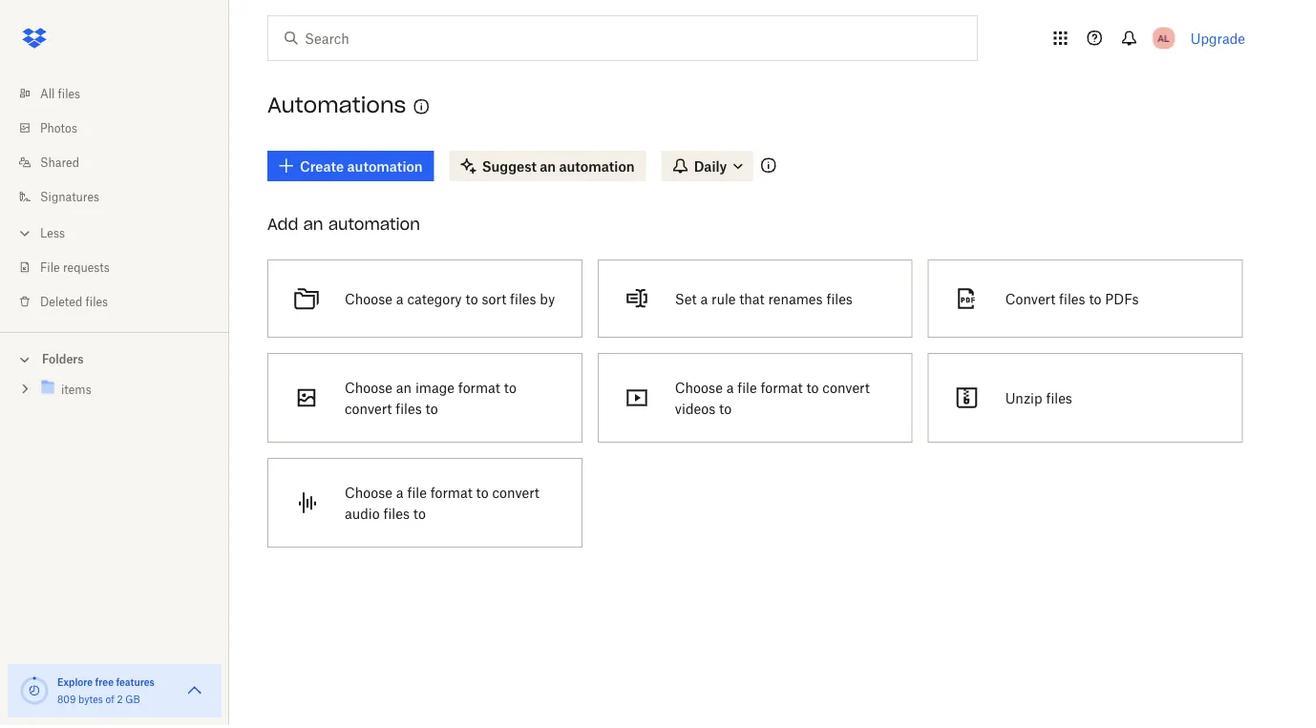 Task type: locate. For each thing, give the bounding box(es) containing it.
file inside choose a file format to convert videos to
[[738, 380, 757, 396]]

files right audio
[[383, 506, 410, 522]]

daily button
[[661, 151, 754, 181]]

0 vertical spatial an
[[540, 158, 556, 174]]

all files link
[[15, 76, 229, 111]]

a inside choose a file format to convert videos to
[[726, 380, 734, 396]]

files
[[58, 86, 80, 101], [510, 291, 536, 307], [826, 291, 853, 307], [1059, 291, 1085, 307], [86, 295, 108, 309], [1046, 390, 1072, 406], [396, 401, 422, 417], [383, 506, 410, 522]]

image
[[415, 380, 455, 396]]

a inside choose a file format to convert audio files to
[[396, 485, 404, 501]]

1 vertical spatial file
[[407, 485, 427, 501]]

files right deleted
[[86, 295, 108, 309]]

choose up audio
[[345, 485, 393, 501]]

automation right suggest
[[559, 158, 635, 174]]

choose for choose a category to sort files by
[[345, 291, 393, 307]]

upgrade link
[[1191, 30, 1245, 46]]

Search text field
[[305, 28, 938, 49]]

convert for choose a file format to convert audio files to
[[492, 485, 540, 501]]

file inside choose a file format to convert audio files to
[[407, 485, 427, 501]]

0 horizontal spatial an
[[303, 214, 323, 234]]

an inside button
[[540, 158, 556, 174]]

format inside choose an image format to convert files to
[[458, 380, 500, 396]]

2 vertical spatial convert
[[492, 485, 540, 501]]

a for choose a category to sort files by
[[396, 291, 404, 307]]

choose for choose a file format to convert videos to
[[675, 380, 723, 396]]

an left image
[[396, 380, 412, 396]]

bytes
[[78, 694, 103, 706]]

an for add
[[303, 214, 323, 234]]

choose an image format to convert files to
[[345, 380, 517, 417]]

0 horizontal spatial convert
[[345, 401, 392, 417]]

unzip
[[1005, 390, 1042, 406]]

al button
[[1149, 23, 1179, 53]]

file down that
[[738, 380, 757, 396]]

0 horizontal spatial file
[[407, 485, 427, 501]]

0 vertical spatial file
[[738, 380, 757, 396]]

suggest an automation
[[482, 158, 635, 174]]

to
[[466, 291, 478, 307], [1089, 291, 1102, 307], [504, 380, 517, 396], [806, 380, 819, 396], [425, 401, 438, 417], [719, 401, 732, 417], [476, 485, 489, 501], [413, 506, 426, 522]]

an inside choose an image format to convert files to
[[396, 380, 412, 396]]

suggest
[[482, 158, 537, 174]]

sort
[[482, 291, 506, 307]]

choose inside choose a file format to convert videos to
[[675, 380, 723, 396]]

2 horizontal spatial convert
[[823, 380, 870, 396]]

automation
[[347, 158, 423, 174], [559, 158, 635, 174], [328, 214, 420, 234]]

set
[[675, 291, 697, 307]]

daily
[[694, 158, 727, 174]]

choose left the category
[[345, 291, 393, 307]]

choose
[[345, 291, 393, 307], [345, 380, 393, 396], [675, 380, 723, 396], [345, 485, 393, 501]]

convert
[[823, 380, 870, 396], [345, 401, 392, 417], [492, 485, 540, 501]]

1 vertical spatial convert
[[345, 401, 392, 417]]

convert inside choose an image format to convert files to
[[345, 401, 392, 417]]

format
[[458, 380, 500, 396], [761, 380, 803, 396], [430, 485, 473, 501]]

format inside choose a file format to convert audio files to
[[430, 485, 473, 501]]

audio
[[345, 506, 380, 522]]

format inside choose a file format to convert videos to
[[761, 380, 803, 396]]

an
[[540, 158, 556, 174], [303, 214, 323, 234], [396, 380, 412, 396]]

of
[[106, 694, 114, 706]]

an right suggest
[[540, 158, 556, 174]]

an right 'add'
[[303, 214, 323, 234]]

choose a category to sort files by button
[[260, 252, 590, 346]]

convert for choose an image format to convert files to
[[345, 401, 392, 417]]

1 horizontal spatial convert
[[492, 485, 540, 501]]

choose an image format to convert files to button
[[260, 346, 590, 451]]

add an automation main content
[[260, 138, 1291, 726]]

pdfs
[[1105, 291, 1139, 307]]

2 vertical spatial an
[[396, 380, 412, 396]]

choose inside choose a file format to convert audio files to
[[345, 485, 393, 501]]

unzip files
[[1005, 390, 1072, 406]]

1 horizontal spatial file
[[738, 380, 757, 396]]

choose for choose an image format to convert files to
[[345, 380, 393, 396]]

list
[[0, 65, 229, 332]]

all files
[[40, 86, 80, 101]]

2 horizontal spatial an
[[540, 158, 556, 174]]

set a rule that renames files button
[[590, 252, 920, 346]]

unzip files button
[[920, 346, 1251, 451]]

choose inside choose an image format to convert files to
[[345, 380, 393, 396]]

set a rule that renames files
[[675, 291, 853, 307]]

items link
[[38, 378, 214, 401]]

dropbox image
[[15, 19, 53, 57]]

click to watch a demo video image
[[410, 96, 433, 118]]

choose left image
[[345, 380, 393, 396]]

files down image
[[396, 401, 422, 417]]

choose up videos
[[675, 380, 723, 396]]

files inside choose a file format to convert audio files to
[[383, 506, 410, 522]]

automation for suggest an automation
[[559, 158, 635, 174]]

automation down create automation
[[328, 214, 420, 234]]

files left by
[[510, 291, 536, 307]]

automation right create
[[347, 158, 423, 174]]

0 vertical spatial convert
[[823, 380, 870, 396]]

files right "all"
[[58, 86, 80, 101]]

convert
[[1005, 291, 1056, 307]]

1 vertical spatial an
[[303, 214, 323, 234]]

file down 'choose an image format to convert files to' button
[[407, 485, 427, 501]]

explore free features 809 bytes of 2 gb
[[57, 677, 155, 706]]

by
[[540, 291, 555, 307]]

file
[[738, 380, 757, 396], [407, 485, 427, 501]]

convert inside choose a file format to convert audio files to
[[492, 485, 540, 501]]

convert inside choose a file format to convert videos to
[[823, 380, 870, 396]]

photos
[[40, 121, 77, 135]]

format for files
[[458, 380, 500, 396]]

add an automation
[[267, 214, 420, 234]]

file for to
[[738, 380, 757, 396]]

a
[[396, 291, 404, 307], [700, 291, 708, 307], [726, 380, 734, 396], [396, 485, 404, 501]]

suggest an automation button
[[450, 151, 646, 181]]

choose a file format to convert audio files to button
[[260, 451, 590, 556]]

format for audio
[[430, 485, 473, 501]]

1 horizontal spatial an
[[396, 380, 412, 396]]



Task type: vqa. For each thing, say whether or not it's contained in the screenshot.
the 'Convert files to PDFs'
yes



Task type: describe. For each thing, give the bounding box(es) containing it.
an for choose
[[396, 380, 412, 396]]

choose a file format to convert videos to button
[[590, 346, 920, 451]]

convert for choose a file format to convert videos to
[[823, 380, 870, 396]]

shared
[[40, 155, 79, 170]]

file requests link
[[15, 250, 229, 285]]

files inside choose an image format to convert files to
[[396, 401, 422, 417]]

quota usage element
[[19, 676, 50, 707]]

file
[[40, 260, 60, 275]]

files right the unzip
[[1046, 390, 1072, 406]]

upgrade
[[1191, 30, 1245, 46]]

signatures
[[40, 190, 99, 204]]

choose a file format to convert audio files to
[[345, 485, 540, 522]]

all
[[40, 86, 55, 101]]

a for set a rule that renames files
[[700, 291, 708, 307]]

a for choose a file format to convert videos to
[[726, 380, 734, 396]]

automations
[[267, 92, 406, 119]]

format for videos
[[761, 380, 803, 396]]

automation for add an automation
[[328, 214, 420, 234]]

al
[[1158, 32, 1170, 44]]

choose a file format to convert videos to
[[675, 380, 870, 417]]

files right renames
[[826, 291, 853, 307]]

convert files to pdfs button
[[920, 252, 1251, 346]]

items
[[61, 383, 91, 397]]

files right convert on the right
[[1059, 291, 1085, 307]]

explore
[[57, 677, 93, 689]]

that
[[739, 291, 765, 307]]

requests
[[63, 260, 110, 275]]

features
[[116, 677, 155, 689]]

gb
[[125, 694, 140, 706]]

category
[[407, 291, 462, 307]]

list containing all files
[[0, 65, 229, 332]]

deleted files
[[40, 295, 108, 309]]

free
[[95, 677, 114, 689]]

choose for choose a file format to convert audio files to
[[345, 485, 393, 501]]

file requests
[[40, 260, 110, 275]]

less
[[40, 226, 65, 240]]

choose a category to sort files by
[[345, 291, 555, 307]]

create automation
[[300, 158, 423, 174]]

convert files to pdfs
[[1005, 291, 1139, 307]]

renames
[[768, 291, 823, 307]]

809
[[57, 694, 76, 706]]

deleted
[[40, 295, 82, 309]]

photos link
[[15, 111, 229, 145]]

folders button
[[0, 345, 229, 373]]

file for files
[[407, 485, 427, 501]]

folders
[[42, 352, 84, 367]]

a for choose a file format to convert audio files to
[[396, 485, 404, 501]]

rule
[[711, 291, 736, 307]]

less image
[[15, 224, 34, 243]]

add
[[267, 214, 298, 234]]

videos
[[675, 401, 716, 417]]

2
[[117, 694, 123, 706]]

an for suggest
[[540, 158, 556, 174]]

create
[[300, 158, 344, 174]]

signatures link
[[15, 180, 229, 214]]

shared link
[[15, 145, 229, 180]]

create automation button
[[267, 151, 434, 181]]

deleted files link
[[15, 285, 229, 319]]



